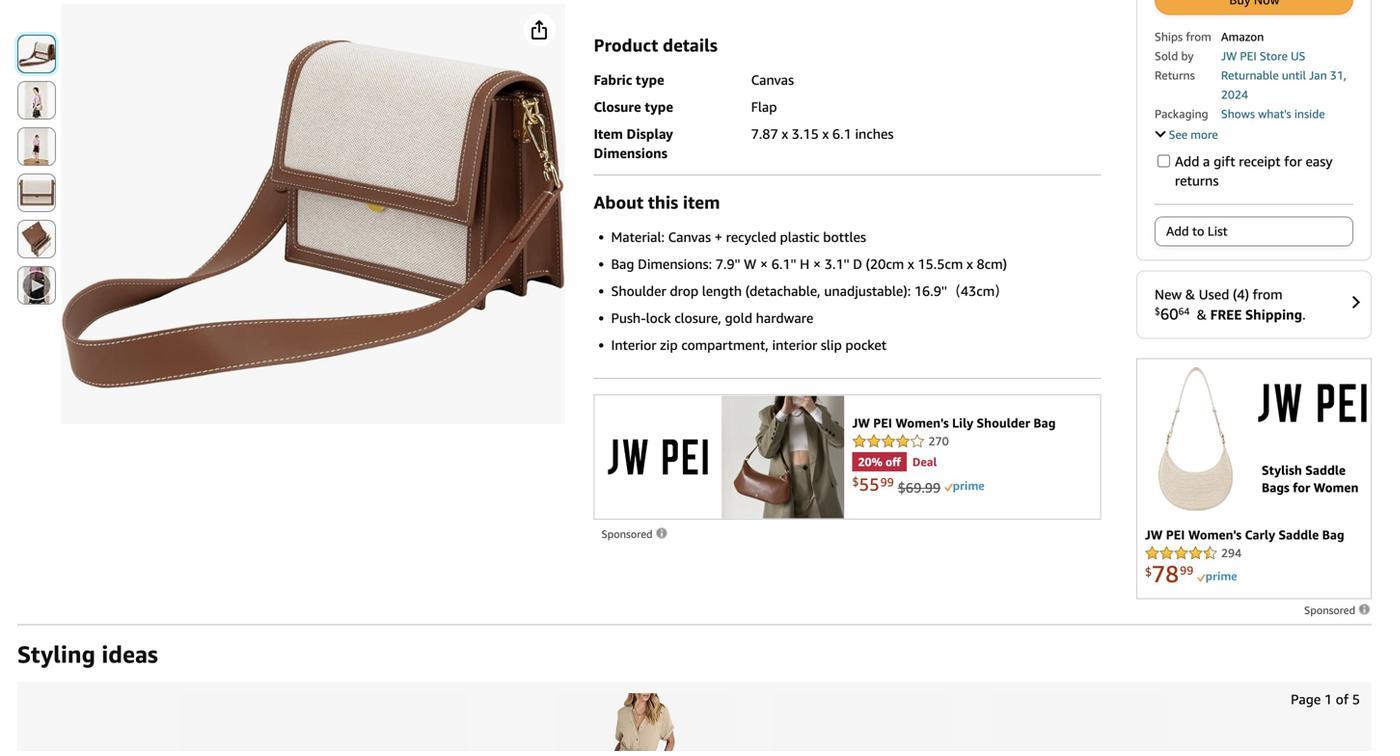 Task type: vqa. For each thing, say whether or not it's contained in the screenshot.
3 STARS & UP element
no



Task type: locate. For each thing, give the bounding box(es) containing it.
0 vertical spatial leave feedback on sponsored ad element
[[602, 529, 669, 541]]

lock
[[646, 310, 671, 326]]

Add a gift receipt for easy returns checkbox
[[1158, 155, 1171, 167]]

1 horizontal spatial ×
[[813, 256, 821, 272]]

None submit
[[18, 36, 55, 72], [18, 82, 55, 119], [18, 128, 55, 165], [18, 175, 55, 211], [18, 221, 55, 258], [18, 267, 55, 304], [18, 36, 55, 72], [18, 82, 55, 119], [18, 128, 55, 165], [18, 175, 55, 211], [18, 221, 55, 258], [18, 267, 55, 304]]

0 vertical spatial add
[[1175, 153, 1200, 169]]

type up display
[[645, 99, 674, 115]]

push-lock closure, gold hardware
[[611, 310, 814, 326]]

store
[[1260, 49, 1288, 63]]

women's short sleeve v neck buttons waist belt straight wide leg cropped jumpsuits rompers with pockets image
[[555, 693, 734, 752]]

& up '64' in the right of the page
[[1186, 286, 1196, 302]]

canvas
[[751, 72, 794, 88], [668, 229, 711, 245]]

see more
[[1169, 128, 1219, 141]]

1 horizontal spatial from
[[1253, 286, 1283, 302]]

0 horizontal spatial from
[[1186, 30, 1212, 43]]

6.1
[[833, 126, 852, 142]]

add left a
[[1175, 153, 1200, 169]]

0 horizontal spatial leave feedback on sponsored ad element
[[602, 529, 669, 541]]

canvas left +
[[668, 229, 711, 245]]

1 horizontal spatial leave feedback on sponsored ad element
[[1305, 604, 1372, 617]]

from
[[1186, 30, 1212, 43], [1253, 286, 1283, 302]]

leave feedback on sponsored ad element
[[602, 529, 669, 541], [1305, 604, 1372, 617]]

by
[[1182, 49, 1194, 63]]

unadjustable):
[[824, 283, 911, 299]]

page
[[1291, 692, 1321, 707]]

(4)
[[1233, 286, 1250, 302]]

hardware
[[756, 310, 814, 326]]

0 vertical spatial sponsored
[[602, 529, 656, 541]]

1 vertical spatial leave feedback on sponsored ad element
[[1305, 604, 1372, 617]]

0 horizontal spatial sponsored
[[602, 529, 656, 541]]

returnable until jan 31, 2024 packaging
[[1155, 68, 1347, 120]]

shows
[[1222, 107, 1256, 120]]

8cm)
[[977, 256, 1007, 272]]

interior
[[611, 337, 657, 353]]

2024
[[1222, 88, 1249, 101]]

add left to
[[1167, 224, 1189, 239]]

Buy Now submit
[[1156, 0, 1353, 14]]

to
[[1193, 224, 1205, 239]]

Add to List radio
[[1155, 216, 1354, 246]]

from up by
[[1186, 30, 1212, 43]]

1 vertical spatial sponsored link
[[1305, 603, 1372, 617]]

canvas up flap
[[751, 72, 794, 88]]

1 horizontal spatial sponsored
[[1305, 604, 1359, 617]]

× right h
[[813, 256, 821, 272]]

gold
[[725, 310, 753, 326]]

type up closure type
[[636, 72, 665, 88]]

7.87 x 3.15 x 6.1 inches
[[751, 126, 894, 142]]

1 × from the left
[[760, 256, 768, 272]]

x left 6.1
[[823, 126, 829, 142]]

this
[[648, 192, 679, 213]]

used
[[1199, 286, 1230, 302]]

0 vertical spatial &
[[1186, 286, 1196, 302]]

1 vertical spatial from
[[1253, 286, 1283, 302]]

page 1 of 5
[[1291, 692, 1361, 707]]

length
[[702, 283, 742, 299]]

1 vertical spatial canvas
[[668, 229, 711, 245]]

(detachable,
[[746, 283, 821, 299]]

closure type
[[594, 99, 674, 115]]

shows what's inside payment
[[1155, 107, 1326, 140]]

sponsored link
[[602, 525, 669, 544], [1305, 603, 1372, 617]]

item
[[594, 126, 623, 142]]

×
[[760, 256, 768, 272], [813, 256, 821, 272]]

bag
[[611, 256, 635, 272]]

3.15
[[792, 126, 819, 142]]

from up shipping
[[1253, 286, 1283, 302]]

plastic
[[780, 229, 820, 245]]

ships
[[1155, 30, 1183, 43]]

zip
[[660, 337, 678, 353]]

0 horizontal spatial sponsored link
[[602, 525, 669, 544]]

1 horizontal spatial &
[[1197, 307, 1207, 323]]

d
[[853, 256, 863, 272]]

w
[[744, 256, 757, 272]]

3.1''
[[825, 256, 850, 272]]

pocket
[[846, 337, 887, 353]]

1 vertical spatial sponsored
[[1305, 604, 1359, 617]]

dimensions:
[[638, 256, 712, 272]]

shows what's inside button
[[1222, 105, 1326, 121]]

display
[[627, 126, 673, 142]]

product
[[594, 35, 658, 56]]

sponsored for leftmost leave feedback on sponsored ad element
[[602, 529, 656, 541]]

× right w
[[760, 256, 768, 272]]

0 vertical spatial from
[[1186, 30, 1212, 43]]

from inside ships from amazon sold by
[[1186, 30, 1212, 43]]

new
[[1155, 286, 1182, 302]]

15.5cm
[[918, 256, 963, 272]]

product details
[[594, 35, 718, 56]]

jw
[[1222, 49, 1237, 63]]

shoulder
[[611, 283, 667, 299]]

1 vertical spatial type
[[645, 99, 674, 115]]

payment
[[1155, 126, 1202, 140]]

& right '64' in the right of the page
[[1197, 307, 1207, 323]]

type for fabric type
[[636, 72, 665, 88]]

0 vertical spatial type
[[636, 72, 665, 88]]

interior
[[772, 337, 818, 353]]

&
[[1186, 286, 1196, 302], [1197, 307, 1207, 323]]

closure,
[[675, 310, 722, 326]]

shoulder drop length (detachable, unadjustable): 16.9''（43cm）
[[611, 283, 1009, 299]]

0 vertical spatial sponsored link
[[602, 525, 669, 544]]

0 horizontal spatial ×
[[760, 256, 768, 272]]

recycled
[[726, 229, 777, 245]]

slip
[[821, 337, 842, 353]]

h
[[800, 256, 810, 272]]

add inside radio
[[1167, 224, 1189, 239]]

sponsored for rightmost leave feedback on sponsored ad element
[[1305, 604, 1359, 617]]

packaging
[[1155, 107, 1209, 120]]

1 vertical spatial add
[[1167, 224, 1189, 239]]

drop
[[670, 283, 699, 299]]

fabric
[[594, 72, 632, 88]]

add inside add a gift receipt for easy returns
[[1175, 153, 1200, 169]]

0 vertical spatial canvas
[[751, 72, 794, 88]]

list
[[1208, 224, 1228, 239]]

us
[[1291, 49, 1306, 63]]

pei
[[1240, 49, 1257, 63]]

x left 3.15
[[782, 126, 789, 142]]

more
[[1191, 128, 1219, 141]]

flap
[[751, 99, 777, 115]]

1 vertical spatial &
[[1197, 307, 1207, 323]]



Task type: describe. For each thing, give the bounding box(es) containing it.
styling ideas
[[17, 641, 158, 669]]

material:
[[611, 229, 665, 245]]

receipt
[[1239, 153, 1281, 169]]

x right (20cm
[[908, 256, 915, 272]]

(20cm
[[866, 256, 904, 272]]

60
[[1161, 305, 1179, 323]]

a
[[1203, 153, 1211, 169]]

what's
[[1259, 107, 1292, 120]]

easy
[[1306, 153, 1333, 169]]

$
[[1155, 306, 1161, 317]]

type for closure type
[[645, 99, 674, 115]]

add to list link
[[1156, 217, 1353, 245]]

item display dimensions
[[594, 126, 673, 161]]

bag dimensions: 7.9'' w × 6.1'' h × 3.1'' d (20cm x 15.5cm x 8cm)
[[611, 256, 1007, 272]]

add for add a gift receipt for easy returns
[[1175, 153, 1200, 169]]

ships from amazon sold by
[[1155, 30, 1264, 63]]

for
[[1285, 153, 1303, 169]]

about
[[594, 192, 644, 213]]

0 horizontal spatial canvas
[[668, 229, 711, 245]]

jan
[[1310, 68, 1328, 82]]

1 horizontal spatial sponsored link
[[1305, 603, 1372, 617]]

fabric type
[[594, 72, 665, 88]]

returnable
[[1222, 68, 1279, 82]]

returnable until jan 31, 2024 button
[[1222, 66, 1347, 102]]

gift
[[1214, 153, 1236, 169]]

add a gift receipt for easy returns
[[1175, 153, 1333, 188]]

0 horizontal spatial &
[[1186, 286, 1196, 302]]

free
[[1211, 307, 1242, 323]]

inside
[[1295, 107, 1326, 120]]

ideas
[[102, 641, 158, 669]]

jw pei store us returns
[[1155, 49, 1306, 82]]

new & used (4) from $ 60 64 & free shipping .
[[1155, 286, 1306, 323]]

extender expand image
[[1155, 127, 1166, 137]]

styling
[[17, 641, 95, 669]]

sold
[[1155, 49, 1179, 63]]

about this item
[[594, 192, 720, 213]]

returns
[[1175, 173, 1219, 188]]

5
[[1353, 692, 1361, 707]]

push-
[[611, 310, 646, 326]]

item
[[683, 192, 720, 213]]

jw pei women&#39;s mini flap crossbody image
[[61, 39, 565, 389]]

add to list
[[1167, 224, 1228, 239]]

inches
[[855, 126, 894, 142]]

1 horizontal spatial canvas
[[751, 72, 794, 88]]

interior zip compartment, interior slip pocket
[[611, 337, 887, 353]]

shipping
[[1246, 307, 1303, 323]]

31,
[[1331, 68, 1347, 82]]

16.9''（43cm）
[[915, 283, 1009, 299]]

closure
[[594, 99, 641, 115]]

add for add to list
[[1167, 224, 1189, 239]]

2 × from the left
[[813, 256, 821, 272]]

see
[[1169, 128, 1188, 141]]

returns
[[1155, 68, 1195, 82]]

1
[[1325, 692, 1333, 707]]

from inside new & used (4) from $ 60 64 & free shipping .
[[1253, 286, 1283, 302]]

+
[[715, 229, 723, 245]]

until
[[1282, 68, 1307, 82]]

see more button
[[1155, 127, 1219, 141]]

6.1''
[[772, 256, 797, 272]]

7.87
[[751, 126, 778, 142]]

jw pei store us link
[[1222, 49, 1306, 63]]

x left 8cm)
[[967, 256, 974, 272]]

compartment,
[[682, 337, 769, 353]]

7.9''
[[716, 256, 741, 272]]

of
[[1336, 692, 1349, 707]]

amazon
[[1222, 30, 1264, 43]]

bottles
[[823, 229, 867, 245]]

details
[[663, 35, 718, 56]]



